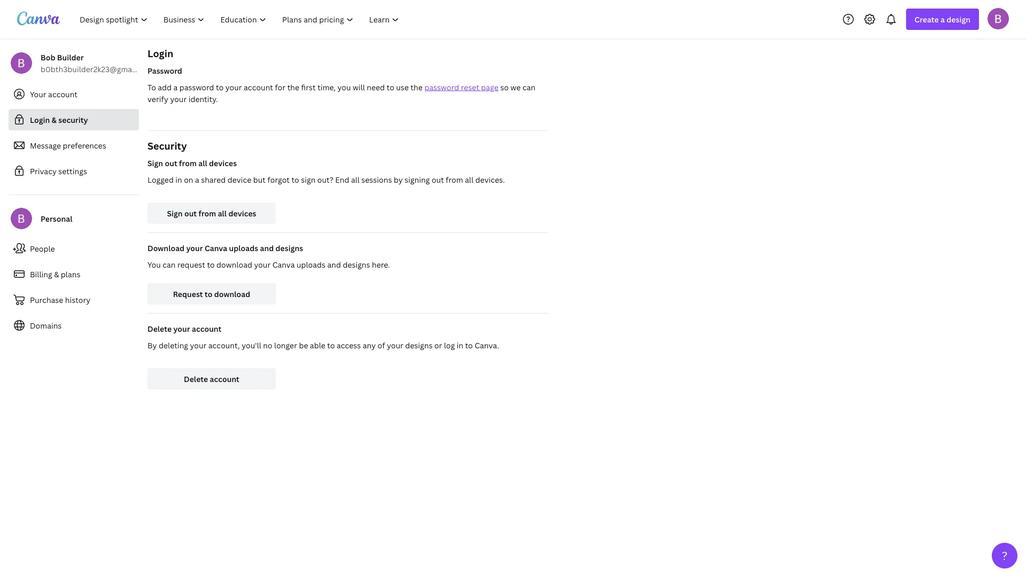 Task type: vqa. For each thing, say whether or not it's contained in the screenshot.
list to the left
no



Task type: locate. For each thing, give the bounding box(es) containing it.
or
[[435, 340, 442, 350]]

&
[[52, 115, 57, 125], [54, 269, 59, 279]]

0 vertical spatial out
[[165, 158, 177, 168]]

out?
[[317, 175, 334, 185]]

in left the on
[[176, 175, 182, 185]]

account,
[[208, 340, 240, 350]]

from down shared
[[199, 208, 216, 218]]

the right use
[[411, 82, 423, 92]]

out down security
[[165, 158, 177, 168]]

a
[[941, 14, 945, 24], [174, 82, 178, 92], [195, 175, 199, 185]]

1 vertical spatial and
[[327, 260, 341, 270]]

& inside 'login & security' link
[[52, 115, 57, 125]]

0 horizontal spatial delete
[[148, 324, 172, 334]]

1 vertical spatial out
[[432, 175, 444, 185]]

the right the for on the top left of the page
[[287, 82, 299, 92]]

sign inside button
[[167, 208, 183, 218]]

2 the from the left
[[411, 82, 423, 92]]

create a design button
[[906, 9, 980, 30]]

by
[[148, 340, 157, 350]]

designs up "you can request to download your canva uploads and designs here."
[[276, 243, 303, 253]]

delete down deleting
[[184, 374, 208, 384]]

and up "you can request to download your canva uploads and designs here."
[[260, 243, 274, 253]]

request to download button
[[148, 283, 276, 305]]

sign out from all devices
[[148, 158, 237, 168], [167, 208, 256, 218]]

0 vertical spatial &
[[52, 115, 57, 125]]

2 horizontal spatial out
[[432, 175, 444, 185]]

create a design
[[915, 14, 971, 24]]

logged
[[148, 175, 174, 185]]

preferences
[[63, 140, 106, 151]]

1 the from the left
[[287, 82, 299, 92]]

download down download your canva uploads and designs
[[217, 260, 252, 270]]

login down your
[[30, 115, 50, 125]]

1 horizontal spatial password
[[425, 82, 459, 92]]

domains
[[30, 321, 62, 331]]

a right the on
[[195, 175, 199, 185]]

2 vertical spatial from
[[199, 208, 216, 218]]

message
[[30, 140, 61, 151]]

download right request
[[214, 289, 250, 299]]

0 vertical spatial can
[[523, 82, 536, 92]]

logged in on a shared device but forgot to sign out? end all sessions by signing out from all devices.
[[148, 175, 505, 185]]

1 vertical spatial login
[[30, 115, 50, 125]]

1 vertical spatial in
[[457, 340, 464, 350]]

2 vertical spatial designs
[[405, 340, 433, 350]]

download
[[148, 243, 185, 253]]

and
[[260, 243, 274, 253], [327, 260, 341, 270]]

0 vertical spatial sign
[[148, 158, 163, 168]]

1 horizontal spatial in
[[457, 340, 464, 350]]

billing
[[30, 269, 52, 279]]

and left here.
[[327, 260, 341, 270]]

to left canva.
[[465, 340, 473, 350]]

need
[[367, 82, 385, 92]]

delete
[[148, 324, 172, 334], [184, 374, 208, 384]]

1 horizontal spatial and
[[327, 260, 341, 270]]

reset
[[461, 82, 480, 92]]

devices down device
[[229, 208, 256, 218]]

1 horizontal spatial a
[[195, 175, 199, 185]]

account down 'account,'
[[210, 374, 240, 384]]

1 vertical spatial &
[[54, 269, 59, 279]]

your down add
[[170, 94, 187, 104]]

canva
[[205, 243, 227, 253], [273, 260, 295, 270]]

account up 'account,'
[[192, 324, 222, 334]]

message preferences
[[30, 140, 106, 151]]

1 horizontal spatial uploads
[[297, 260, 326, 270]]

a left design
[[941, 14, 945, 24]]

0 horizontal spatial designs
[[276, 243, 303, 253]]

sign out from all devices button
[[148, 203, 276, 224]]

privacy
[[30, 166, 57, 176]]

shared
[[201, 175, 226, 185]]

0 vertical spatial login
[[148, 47, 173, 60]]

sign out from all devices up the on
[[148, 158, 237, 168]]

0 horizontal spatial canva
[[205, 243, 227, 253]]

2 horizontal spatial from
[[446, 175, 463, 185]]

1 horizontal spatial designs
[[343, 260, 370, 270]]

0 vertical spatial designs
[[276, 243, 303, 253]]

in right log at the left bottom
[[457, 340, 464, 350]]

1 vertical spatial uploads
[[297, 260, 326, 270]]

1 vertical spatial sign
[[167, 208, 183, 218]]

request
[[173, 289, 203, 299]]

2 vertical spatial a
[[195, 175, 199, 185]]

1 horizontal spatial sign
[[167, 208, 183, 218]]

history
[[65, 295, 91, 305]]

the
[[287, 82, 299, 92], [411, 82, 423, 92]]

purchase history link
[[9, 289, 139, 311]]

account inside button
[[210, 374, 240, 384]]

account
[[244, 82, 273, 92], [48, 89, 78, 99], [192, 324, 222, 334], [210, 374, 240, 384]]

& left security
[[52, 115, 57, 125]]

devices up shared
[[209, 158, 237, 168]]

devices
[[209, 158, 237, 168], [229, 208, 256, 218]]

0 vertical spatial delete
[[148, 324, 172, 334]]

out down the on
[[184, 208, 197, 218]]

1 vertical spatial canva
[[273, 260, 295, 270]]

& left "plans"
[[54, 269, 59, 279]]

from up the on
[[179, 158, 197, 168]]

you can request to download your canva uploads and designs here.
[[148, 260, 390, 270]]

0 horizontal spatial the
[[287, 82, 299, 92]]

0 horizontal spatial from
[[179, 158, 197, 168]]

1 horizontal spatial login
[[148, 47, 173, 60]]

designs left here.
[[343, 260, 370, 270]]

your down 'delete your account'
[[190, 340, 207, 350]]

can inside the so we can verify your identity.
[[523, 82, 536, 92]]

to left the sign
[[292, 175, 299, 185]]

0 horizontal spatial out
[[165, 158, 177, 168]]

designs left or
[[405, 340, 433, 350]]

first
[[301, 82, 316, 92]]

& inside billing & plans link
[[54, 269, 59, 279]]

1 vertical spatial delete
[[184, 374, 208, 384]]

0 vertical spatial a
[[941, 14, 945, 24]]

0 horizontal spatial sign
[[148, 158, 163, 168]]

delete up the by
[[148, 324, 172, 334]]

0 horizontal spatial and
[[260, 243, 274, 253]]

your right of at the left of the page
[[387, 340, 404, 350]]

can right we
[[523, 82, 536, 92]]

sign out from all devices down shared
[[167, 208, 256, 218]]

1 vertical spatial sign out from all devices
[[167, 208, 256, 218]]

of
[[378, 340, 385, 350]]

0 horizontal spatial in
[[176, 175, 182, 185]]

0 horizontal spatial login
[[30, 115, 50, 125]]

& for login
[[52, 115, 57, 125]]

to up identity.
[[216, 82, 224, 92]]

delete inside button
[[184, 374, 208, 384]]

1 horizontal spatial can
[[523, 82, 536, 92]]

create
[[915, 14, 939, 24]]

a right add
[[174, 82, 178, 92]]

out right signing
[[432, 175, 444, 185]]

identity.
[[189, 94, 218, 104]]

to right 'able'
[[327, 340, 335, 350]]

0 horizontal spatial password
[[180, 82, 214, 92]]

login up password
[[148, 47, 173, 60]]

password up identity.
[[180, 82, 214, 92]]

to right request
[[205, 289, 213, 299]]

from left devices.
[[446, 175, 463, 185]]

1 horizontal spatial from
[[199, 208, 216, 218]]

your account
[[30, 89, 78, 99]]

so
[[501, 82, 509, 92]]

1 vertical spatial from
[[446, 175, 463, 185]]

login & security link
[[9, 109, 139, 130]]

0 vertical spatial from
[[179, 158, 197, 168]]

devices inside button
[[229, 208, 256, 218]]

1 horizontal spatial canva
[[273, 260, 295, 270]]

1 horizontal spatial the
[[411, 82, 423, 92]]

2 password from the left
[[425, 82, 459, 92]]

all right end
[[351, 175, 360, 185]]

2 horizontal spatial a
[[941, 14, 945, 24]]

sign
[[301, 175, 316, 185]]

2 vertical spatial out
[[184, 208, 197, 218]]

people
[[30, 244, 55, 254]]

sign up logged
[[148, 158, 163, 168]]

billing & plans
[[30, 269, 80, 279]]

0 horizontal spatial a
[[174, 82, 178, 92]]

sign up download
[[167, 208, 183, 218]]

out
[[165, 158, 177, 168], [432, 175, 444, 185], [184, 208, 197, 218]]

delete for delete your account
[[148, 324, 172, 334]]

to
[[216, 82, 224, 92], [387, 82, 395, 92], [292, 175, 299, 185], [207, 260, 215, 270], [205, 289, 213, 299], [327, 340, 335, 350], [465, 340, 473, 350]]

download inside the request to download button
[[214, 289, 250, 299]]

be
[[299, 340, 308, 350]]

uploads
[[229, 243, 258, 253], [297, 260, 326, 270]]

0 vertical spatial in
[[176, 175, 182, 185]]

devices.
[[476, 175, 505, 185]]

0 vertical spatial and
[[260, 243, 274, 253]]

1 horizontal spatial delete
[[184, 374, 208, 384]]

1 password from the left
[[180, 82, 214, 92]]

your
[[226, 82, 242, 92], [170, 94, 187, 104], [186, 243, 203, 253], [254, 260, 271, 270], [173, 324, 190, 334], [190, 340, 207, 350], [387, 340, 404, 350]]

your down download your canva uploads and designs
[[254, 260, 271, 270]]

1 horizontal spatial out
[[184, 208, 197, 218]]

1 vertical spatial devices
[[229, 208, 256, 218]]

all down shared
[[218, 208, 227, 218]]

password left "reset"
[[425, 82, 459, 92]]

1 vertical spatial download
[[214, 289, 250, 299]]

privacy settings link
[[9, 160, 139, 182]]

0 horizontal spatial uploads
[[229, 243, 258, 253]]

personal
[[41, 214, 72, 224]]

0 vertical spatial canva
[[205, 243, 227, 253]]

0 horizontal spatial can
[[163, 260, 176, 270]]

your up deleting
[[173, 324, 190, 334]]

you
[[148, 260, 161, 270]]

can right "you"
[[163, 260, 176, 270]]

from
[[179, 158, 197, 168], [446, 175, 463, 185], [199, 208, 216, 218]]



Task type: describe. For each thing, give the bounding box(es) containing it.
so we can verify your identity.
[[148, 82, 536, 104]]

delete account
[[184, 374, 240, 384]]

use
[[396, 82, 409, 92]]

? button
[[992, 543, 1018, 569]]

verify
[[148, 94, 168, 104]]

message preferences link
[[9, 135, 139, 156]]

sign out from all devices inside button
[[167, 208, 256, 218]]

billing & plans link
[[9, 264, 139, 285]]

but
[[253, 175, 266, 185]]

top level navigation element
[[73, 9, 408, 30]]

& for billing
[[54, 269, 59, 279]]

0 vertical spatial sign out from all devices
[[148, 158, 237, 168]]

to right request at the top of page
[[207, 260, 215, 270]]

to add a password to your account for the first time, you will need to use the password reset page
[[148, 82, 499, 92]]

forgot
[[268, 175, 290, 185]]

signing
[[405, 175, 430, 185]]

account right your
[[48, 89, 78, 99]]

account left the for on the top left of the page
[[244, 82, 273, 92]]

longer
[[274, 340, 297, 350]]

add
[[158, 82, 172, 92]]

?
[[1002, 548, 1008, 564]]

password
[[148, 65, 182, 76]]

all up shared
[[198, 158, 207, 168]]

end
[[335, 175, 349, 185]]

by
[[394, 175, 403, 185]]

password reset page link
[[425, 82, 499, 92]]

request to download
[[173, 289, 250, 299]]

delete your account
[[148, 324, 222, 334]]

from inside button
[[199, 208, 216, 218]]

to inside button
[[205, 289, 213, 299]]

delete for delete account
[[184, 374, 208, 384]]

you
[[338, 82, 351, 92]]

by deleting your account, you'll no longer be able to access any of your designs or log in to canva.
[[148, 340, 499, 350]]

you'll
[[242, 340, 261, 350]]

here.
[[372, 260, 390, 270]]

canva.
[[475, 340, 499, 350]]

plans
[[61, 269, 80, 279]]

builder
[[57, 52, 84, 62]]

page
[[481, 82, 499, 92]]

login & security
[[30, 115, 88, 125]]

bob
[[41, 52, 55, 62]]

for
[[275, 82, 286, 92]]

security
[[148, 139, 187, 152]]

all left devices.
[[465, 175, 474, 185]]

delete account button
[[148, 368, 276, 390]]

privacy settings
[[30, 166, 87, 176]]

your account link
[[9, 83, 139, 105]]

login for login
[[148, 47, 173, 60]]

your up request at the top of page
[[186, 243, 203, 253]]

people link
[[9, 238, 139, 259]]

no
[[263, 340, 272, 350]]

0 vertical spatial uploads
[[229, 243, 258, 253]]

log
[[444, 340, 455, 350]]

sessions
[[362, 175, 392, 185]]

2 horizontal spatial designs
[[405, 340, 433, 350]]

your inside the so we can verify your identity.
[[170, 94, 187, 104]]

your left the for on the top left of the page
[[226, 82, 242, 92]]

purchase history
[[30, 295, 91, 305]]

1 vertical spatial can
[[163, 260, 176, 270]]

domains link
[[9, 315, 139, 336]]

bob builder b0bth3builder2k23@gmail.com
[[41, 52, 154, 74]]

to left use
[[387, 82, 395, 92]]

request
[[177, 260, 205, 270]]

access
[[337, 340, 361, 350]]

out inside button
[[184, 208, 197, 218]]

any
[[363, 340, 376, 350]]

1 vertical spatial a
[[174, 82, 178, 92]]

b0bth3builder2k23@gmail.com
[[41, 64, 154, 74]]

will
[[353, 82, 365, 92]]

we
[[511, 82, 521, 92]]

a inside create a design dropdown button
[[941, 14, 945, 24]]

device
[[228, 175, 251, 185]]

purchase
[[30, 295, 63, 305]]

settings
[[58, 166, 87, 176]]

bob builder image
[[988, 8, 1009, 29]]

on
[[184, 175, 193, 185]]

design
[[947, 14, 971, 24]]

deleting
[[159, 340, 188, 350]]

time,
[[318, 82, 336, 92]]

all inside sign out from all devices button
[[218, 208, 227, 218]]

download your canva uploads and designs
[[148, 243, 303, 253]]

security
[[58, 115, 88, 125]]

to
[[148, 82, 156, 92]]

0 vertical spatial devices
[[209, 158, 237, 168]]

0 vertical spatial download
[[217, 260, 252, 270]]

able
[[310, 340, 326, 350]]

1 vertical spatial designs
[[343, 260, 370, 270]]

login for login & security
[[30, 115, 50, 125]]

your
[[30, 89, 46, 99]]



